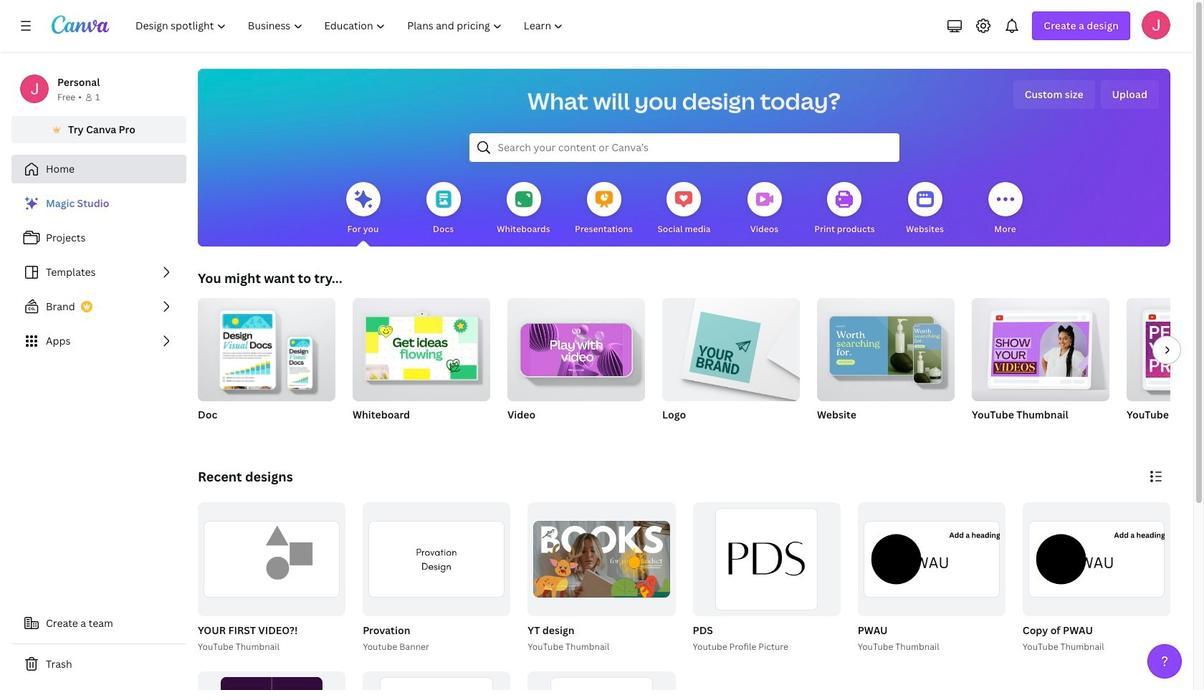 Task type: describe. For each thing, give the bounding box(es) containing it.
james peterson image
[[1142, 11, 1170, 39]]



Task type: vqa. For each thing, say whether or not it's contained in the screenshot.
1st Annual from the right
no



Task type: locate. For each thing, give the bounding box(es) containing it.
None search field
[[469, 133, 899, 162]]

group
[[353, 292, 490, 440], [353, 292, 490, 401], [507, 292, 645, 440], [507, 292, 645, 401], [662, 292, 800, 440], [662, 292, 800, 401], [817, 292, 955, 440], [817, 292, 955, 401], [972, 292, 1109, 440], [972, 292, 1109, 401], [198, 298, 335, 440], [1127, 298, 1204, 440], [1127, 298, 1204, 401], [195, 502, 346, 654], [360, 502, 511, 654], [363, 502, 511, 616], [525, 502, 675, 654], [528, 502, 675, 616], [690, 502, 840, 654], [693, 502, 840, 616], [855, 502, 1005, 654], [858, 502, 1005, 616], [1020, 502, 1170, 654], [1023, 502, 1170, 616], [198, 671, 346, 690], [363, 671, 511, 690], [528, 671, 675, 690]]

Search search field
[[498, 134, 870, 161]]

top level navigation element
[[126, 11, 576, 40]]

list
[[11, 189, 186, 355]]



